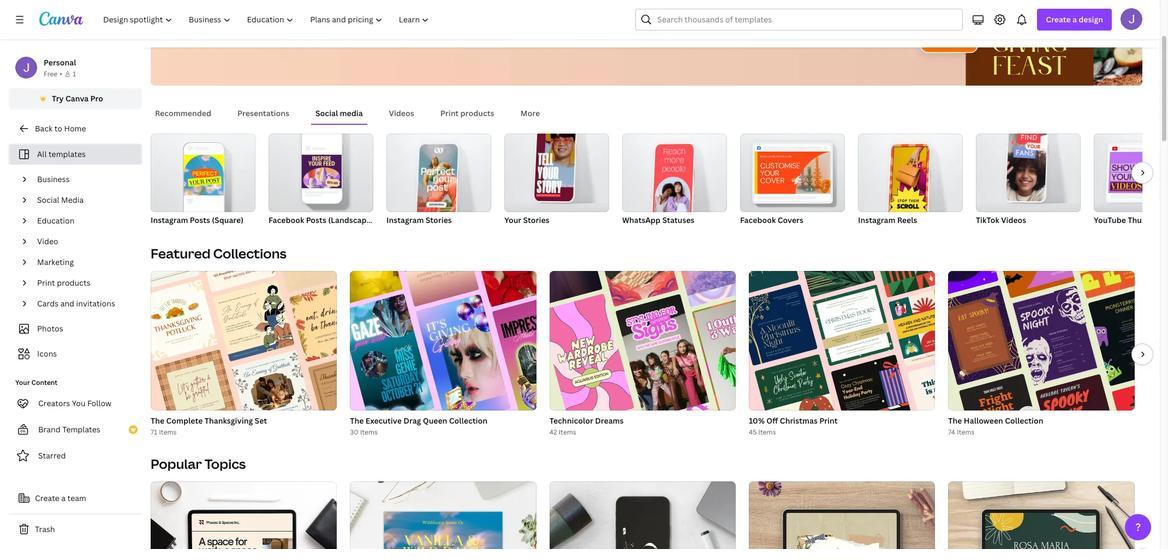 Task type: vqa. For each thing, say whether or not it's contained in the screenshot.
simple
no



Task type: locate. For each thing, give the bounding box(es) containing it.
youtube thumbnail image inside youtube thumbnails link
[[1109, 152, 1169, 194]]

and
[[215, 20, 229, 31], [60, 299, 74, 309]]

videos
[[389, 108, 414, 119], [1002, 215, 1027, 226]]

1 horizontal spatial stories
[[523, 215, 550, 226]]

0 horizontal spatial collection
[[449, 416, 488, 427]]

0 vertical spatial print
[[441, 108, 459, 119]]

popular topics
[[151, 455, 246, 473]]

thanksgiving
[[205, 416, 253, 427]]

social for social media
[[316, 108, 338, 119]]

3 the from the left
[[949, 416, 963, 427]]

print right videos button
[[441, 108, 459, 119]]

and for celebrate
[[215, 20, 229, 31]]

1 horizontal spatial and
[[215, 20, 229, 31]]

social inside "social media" link
[[37, 195, 59, 205]]

1 horizontal spatial the
[[350, 416, 364, 427]]

1 vertical spatial social
[[37, 195, 59, 205]]

your
[[505, 215, 522, 226], [15, 378, 30, 388]]

print products button
[[436, 103, 499, 124]]

2 vertical spatial print
[[820, 416, 838, 427]]

1 horizontal spatial collection
[[1006, 416, 1044, 427]]

products for "print products" link
[[57, 278, 90, 288]]

a for design
[[1073, 14, 1077, 25]]

technicolor dreams 42 items
[[550, 416, 624, 437]]

and inside the celebrate and create link
[[215, 20, 229, 31]]

print products link
[[33, 273, 135, 294]]

recommended button
[[151, 103, 216, 124]]

videos right media
[[389, 108, 414, 119]]

products inside button
[[461, 108, 495, 119]]

the up 71
[[151, 416, 164, 427]]

0 horizontal spatial posts
[[190, 215, 210, 226]]

facebook left covers
[[741, 215, 776, 226]]

1 items from the left
[[159, 428, 177, 437]]

the up 30
[[350, 416, 364, 427]]

0 vertical spatial videos
[[389, 108, 414, 119]]

your content
[[15, 378, 58, 388]]

items inside the complete thanksgiving set 71 items
[[159, 428, 177, 437]]

brand templates link
[[9, 419, 142, 441]]

0 vertical spatial and
[[215, 20, 229, 31]]

print products inside button
[[441, 108, 495, 119]]

1 horizontal spatial videos
[[1002, 215, 1027, 226]]

Search search field
[[658, 9, 956, 30]]

0 vertical spatial create
[[1047, 14, 1071, 25]]

whatsapp statuses
[[623, 215, 695, 226]]

off
[[767, 416, 778, 427]]

print products
[[441, 108, 495, 119], [37, 278, 90, 288]]

small business image
[[151, 482, 337, 550]]

a left "team"
[[61, 494, 66, 504]]

instagram up 'featured' at the left of page
[[151, 215, 188, 226]]

print products for "print products" link
[[37, 278, 90, 288]]

0 horizontal spatial a
[[61, 494, 66, 504]]

try canva pro button
[[9, 88, 142, 109]]

canva
[[66, 93, 89, 104]]

posts left (landscape)
[[306, 215, 326, 226]]

social
[[316, 108, 338, 119], [37, 195, 59, 205]]

your story image
[[534, 127, 576, 202], [505, 134, 609, 212]]

products up the cards and invitations
[[57, 278, 90, 288]]

the halloween collection 74 items
[[949, 416, 1044, 437]]

print right christmas
[[820, 416, 838, 427]]

5 items from the left
[[957, 428, 975, 437]]

0 horizontal spatial stories
[[426, 215, 452, 226]]

print inside 10% off christmas print 45 items
[[820, 416, 838, 427]]

(square)
[[212, 215, 244, 226]]

a left design at the top right of page
[[1073, 14, 1077, 25]]

the for the complete thanksgiving set
[[151, 416, 164, 427]]

2 instagram from the left
[[387, 215, 424, 226]]

0 horizontal spatial social
[[37, 195, 59, 205]]

a inside create a design dropdown button
[[1073, 14, 1077, 25]]

instagram reels
[[858, 215, 918, 226]]

1 vertical spatial create
[[35, 494, 59, 504]]

facebook post (landscape) image
[[269, 134, 374, 212], [302, 155, 342, 188]]

0 horizontal spatial print
[[37, 278, 55, 288]]

covers
[[778, 215, 804, 226]]

1 the from the left
[[151, 416, 164, 427]]

stories
[[426, 215, 452, 226], [523, 215, 550, 226]]

0 horizontal spatial the
[[151, 416, 164, 427]]

items right 30
[[360, 428, 378, 437]]

the inside "the executive drag queen collection 30 items"
[[350, 416, 364, 427]]

stories for your stories
[[523, 215, 550, 226]]

items down technicolor
[[559, 428, 577, 437]]

2 horizontal spatial the
[[949, 416, 963, 427]]

2 collection from the left
[[1006, 416, 1044, 427]]

collections
[[213, 245, 287, 263]]

1 instagram from the left
[[151, 215, 188, 226]]

posts inside 'link'
[[190, 215, 210, 226]]

posts inside "link"
[[306, 215, 326, 226]]

1 vertical spatial products
[[57, 278, 90, 288]]

facebook for facebook posts (landscape)
[[269, 215, 304, 226]]

1 vertical spatial print products
[[37, 278, 90, 288]]

0 vertical spatial a
[[1073, 14, 1077, 25]]

0 horizontal spatial products
[[57, 278, 90, 288]]

portfolio image
[[949, 482, 1135, 550]]

facebook inside "link"
[[269, 215, 304, 226]]

0 horizontal spatial your
[[15, 378, 30, 388]]

create
[[1047, 14, 1071, 25], [35, 494, 59, 504]]

cards and invitations link
[[33, 294, 135, 315]]

1 stories from the left
[[426, 215, 452, 226]]

2 horizontal spatial instagram
[[858, 215, 896, 226]]

cards
[[37, 299, 59, 309]]

instagram right (landscape)
[[387, 215, 424, 226]]

the inside the complete thanksgiving set 71 items
[[151, 416, 164, 427]]

brand
[[38, 425, 61, 435]]

posts left (square)
[[190, 215, 210, 226]]

10% off christmas print link
[[749, 416, 936, 428]]

1 horizontal spatial your
[[505, 215, 522, 226]]

1 horizontal spatial create
[[1047, 14, 1071, 25]]

0 horizontal spatial create
[[35, 494, 59, 504]]

thumbnails
[[1128, 215, 1169, 226]]

0 vertical spatial your
[[505, 215, 522, 226]]

creators you follow
[[38, 399, 111, 409]]

instagram posts (square)
[[151, 215, 244, 226]]

and inside cards and invitations link
[[60, 299, 74, 309]]

instagram inside 'link'
[[151, 215, 188, 226]]

3 items from the left
[[559, 428, 577, 437]]

1 horizontal spatial print products
[[441, 108, 495, 119]]

education link
[[33, 211, 135, 232]]

social left media
[[316, 108, 338, 119]]

0 horizontal spatial instagram
[[151, 215, 188, 226]]

facebook up collections
[[269, 215, 304, 226]]

2 posts from the left
[[306, 215, 326, 226]]

2 facebook from the left
[[741, 215, 776, 226]]

2 stories from the left
[[523, 215, 550, 226]]

items down off
[[759, 428, 776, 437]]

technicolor
[[550, 416, 594, 427]]

your stories link
[[505, 127, 609, 228]]

featured
[[151, 245, 211, 263]]

create inside dropdown button
[[1047, 14, 1071, 25]]

1 vertical spatial and
[[60, 299, 74, 309]]

social media link
[[33, 190, 135, 211]]

2 horizontal spatial print
[[820, 416, 838, 427]]

social media button
[[311, 103, 367, 124]]

1 facebook from the left
[[269, 215, 304, 226]]

cards and invitations
[[37, 299, 115, 309]]

videos inside button
[[389, 108, 414, 119]]

(landscape)
[[328, 215, 374, 226]]

0 horizontal spatial videos
[[389, 108, 414, 119]]

the
[[151, 416, 164, 427], [350, 416, 364, 427], [949, 416, 963, 427]]

1 horizontal spatial facebook
[[741, 215, 776, 226]]

items right 71
[[159, 428, 177, 437]]

0 horizontal spatial print products
[[37, 278, 90, 288]]

a inside create a team button
[[61, 494, 66, 504]]

collection right halloween
[[1006, 416, 1044, 427]]

the inside the halloween collection 74 items
[[949, 416, 963, 427]]

1 vertical spatial videos
[[1002, 215, 1027, 226]]

1 horizontal spatial a
[[1073, 14, 1077, 25]]

invitations
[[76, 299, 115, 309]]

free •
[[44, 69, 62, 79]]

celebrate
[[177, 20, 213, 31]]

print inside button
[[441, 108, 459, 119]]

all templates
[[37, 149, 86, 159]]

facebook covers link
[[741, 134, 845, 228]]

1 collection from the left
[[449, 416, 488, 427]]

0 horizontal spatial and
[[60, 299, 74, 309]]

complete
[[166, 416, 203, 427]]

the for the halloween collection
[[949, 416, 963, 427]]

and left create
[[215, 20, 229, 31]]

1 posts from the left
[[190, 215, 210, 226]]

products left more
[[461, 108, 495, 119]]

tiktok video image
[[1006, 127, 1048, 202], [976, 134, 1081, 212]]

create inside button
[[35, 494, 59, 504]]

videos right tiktok
[[1002, 215, 1027, 226]]

instagram post (square) image inside instagram posts (square) 'link'
[[184, 155, 224, 196]]

instagram for instagram posts (square)
[[151, 215, 188, 226]]

create left "team"
[[35, 494, 59, 504]]

create for create a team
[[35, 494, 59, 504]]

None search field
[[636, 9, 964, 31]]

1 horizontal spatial social
[[316, 108, 338, 119]]

your story image inside the your stories link
[[534, 127, 576, 202]]

your for your content
[[15, 378, 30, 388]]

instagram left reels
[[858, 215, 896, 226]]

1 vertical spatial your
[[15, 378, 30, 388]]

1 horizontal spatial products
[[461, 108, 495, 119]]

vintage image
[[749, 482, 936, 550]]

marketing link
[[33, 252, 135, 273]]

social down business
[[37, 195, 59, 205]]

youtube thumbnail image
[[1094, 134, 1169, 212], [1109, 152, 1169, 194]]

templates
[[49, 149, 86, 159]]

1 horizontal spatial instagram
[[387, 215, 424, 226]]

instagram story image
[[387, 134, 492, 212], [417, 144, 459, 219]]

social inside social media button
[[316, 108, 338, 119]]

0 horizontal spatial facebook
[[269, 215, 304, 226]]

facebook cover image
[[741, 134, 845, 212], [755, 152, 831, 194]]

print up cards
[[37, 278, 55, 288]]

and right cards
[[60, 299, 74, 309]]

create left design at the top right of page
[[1047, 14, 1071, 25]]

1 horizontal spatial posts
[[306, 215, 326, 226]]

a
[[1073, 14, 1077, 25], [61, 494, 66, 504]]

1 vertical spatial a
[[61, 494, 66, 504]]

the halloween collection link
[[949, 416, 1135, 428]]

marketing
[[37, 257, 74, 268]]

popular
[[151, 455, 202, 473]]

collection right queen
[[449, 416, 488, 427]]

3 instagram from the left
[[858, 215, 896, 226]]

instagram post (square) image
[[151, 134, 256, 212], [184, 155, 224, 196]]

whatsapp statuses link
[[623, 134, 727, 228]]

4 items from the left
[[759, 428, 776, 437]]

0 vertical spatial print products
[[441, 108, 495, 119]]

the up 74
[[949, 416, 963, 427]]

print products for print products button
[[441, 108, 495, 119]]

1 horizontal spatial print
[[441, 108, 459, 119]]

0 vertical spatial products
[[461, 108, 495, 119]]

starred
[[38, 451, 66, 461]]

you
[[72, 399, 86, 409]]

instagram for instagram stories
[[387, 215, 424, 226]]

1 vertical spatial print
[[37, 278, 55, 288]]

whatsapp status image
[[623, 134, 727, 212], [653, 144, 695, 219]]

0 vertical spatial social
[[316, 108, 338, 119]]

42
[[550, 428, 557, 437]]

all
[[37, 149, 47, 159]]

business link
[[33, 169, 135, 190]]

to
[[54, 123, 62, 134]]

instagram reel image
[[858, 134, 963, 212], [889, 144, 930, 219]]

creators you follow link
[[9, 393, 142, 415]]

2 items from the left
[[360, 428, 378, 437]]

items right 74
[[957, 428, 975, 437]]

tiktok videos
[[976, 215, 1027, 226]]

aesthetic image
[[350, 482, 537, 550]]

the complete thanksgiving set 71 items
[[151, 416, 267, 437]]

2 the from the left
[[350, 416, 364, 427]]



Task type: describe. For each thing, give the bounding box(es) containing it.
10%
[[749, 416, 765, 427]]

create a design
[[1047, 14, 1104, 25]]

executive
[[366, 416, 402, 427]]

more
[[521, 108, 540, 119]]

whatsapp
[[623, 215, 661, 226]]

social for social media
[[37, 195, 59, 205]]

videos button
[[385, 103, 419, 124]]

follow
[[87, 399, 111, 409]]

collection inside "the executive drag queen collection 30 items"
[[449, 416, 488, 427]]

trash link
[[9, 519, 142, 541]]

instagram posts (square) link
[[151, 134, 256, 228]]

topics
[[205, 455, 246, 473]]

create a team button
[[9, 488, 142, 510]]

more button
[[516, 103, 545, 124]]

instagram stories
[[387, 215, 452, 226]]

create a team
[[35, 494, 86, 504]]

tiktok
[[976, 215, 1000, 226]]

free
[[44, 69, 57, 79]]

youtube
[[1094, 215, 1127, 226]]

back
[[35, 123, 53, 134]]

try
[[52, 93, 64, 104]]

social media
[[37, 195, 84, 205]]

30
[[350, 428, 359, 437]]

your for your stories
[[505, 215, 522, 226]]

team
[[67, 494, 86, 504]]

facebook for facebook covers
[[741, 215, 776, 226]]

items inside "the executive drag queen collection 30 items"
[[360, 428, 378, 437]]

celebrate and create
[[177, 20, 255, 31]]

dreams
[[595, 416, 624, 427]]

photos link
[[15, 319, 135, 340]]

create a design button
[[1038, 9, 1112, 31]]

video
[[37, 236, 58, 247]]

personal
[[44, 57, 76, 68]]

presentations
[[238, 108, 289, 119]]

statuses
[[663, 215, 695, 226]]

jacob simon image
[[1121, 8, 1143, 30]]

reels
[[898, 215, 918, 226]]

your stories
[[505, 215, 550, 226]]

the for the executive drag queen collection
[[350, 416, 364, 427]]

print for print products button
[[441, 108, 459, 119]]

content
[[31, 378, 58, 388]]

social media
[[316, 108, 363, 119]]

10% off christmas print 45 items
[[749, 416, 838, 437]]

creators
[[38, 399, 70, 409]]

design
[[1079, 14, 1104, 25]]

posts for instagram
[[190, 215, 210, 226]]

design your thanksgiving image
[[881, 0, 1143, 86]]

set
[[255, 416, 267, 427]]

technicolor dreams link
[[550, 416, 736, 428]]

featured collections
[[151, 245, 287, 263]]

recommended
[[155, 108, 211, 119]]

pro
[[90, 93, 103, 104]]

halloween
[[964, 416, 1004, 427]]

items inside technicolor dreams 42 items
[[559, 428, 577, 437]]

back to home
[[35, 123, 86, 134]]

media
[[340, 108, 363, 119]]

top level navigation element
[[96, 9, 439, 31]]

the complete thanksgiving set link
[[151, 416, 337, 428]]

space image
[[550, 482, 736, 550]]

create for create a design
[[1047, 14, 1071, 25]]

facebook posts (landscape) link
[[269, 134, 374, 228]]

icons
[[37, 349, 57, 359]]

presentations button
[[233, 103, 294, 124]]

create
[[231, 20, 255, 31]]

the executive drag queen collection link
[[350, 416, 537, 428]]

education
[[37, 216, 74, 226]]

items inside 10% off christmas print 45 items
[[759, 428, 776, 437]]

photos
[[37, 324, 63, 334]]

try canva pro
[[52, 93, 103, 104]]

business
[[37, 174, 70, 185]]

posts for facebook
[[306, 215, 326, 226]]

a for team
[[61, 494, 66, 504]]

home
[[64, 123, 86, 134]]

products for print products button
[[461, 108, 495, 119]]

stories for instagram stories
[[426, 215, 452, 226]]

media
[[61, 195, 84, 205]]

instagram stories link
[[387, 134, 492, 228]]

71
[[151, 428, 157, 437]]

facebook posts (landscape)
[[269, 215, 374, 226]]

queen
[[423, 416, 447, 427]]

the executive drag queen collection 30 items
[[350, 416, 488, 437]]

trash
[[35, 525, 55, 535]]

brand templates
[[38, 425, 100, 435]]

1
[[73, 69, 76, 79]]

instagram for instagram reels
[[858, 215, 896, 226]]

74
[[949, 428, 956, 437]]

starred link
[[9, 446, 142, 467]]

templates
[[62, 425, 100, 435]]

facebook covers
[[741, 215, 804, 226]]

youtube thumbnails link
[[1094, 134, 1169, 228]]

collection inside the halloween collection 74 items
[[1006, 416, 1044, 427]]

and for cards
[[60, 299, 74, 309]]

instagram story image inside instagram stories link
[[417, 144, 459, 219]]

christmas
[[780, 416, 818, 427]]

items inside the halloween collection 74 items
[[957, 428, 975, 437]]

print for "print products" link
[[37, 278, 55, 288]]



